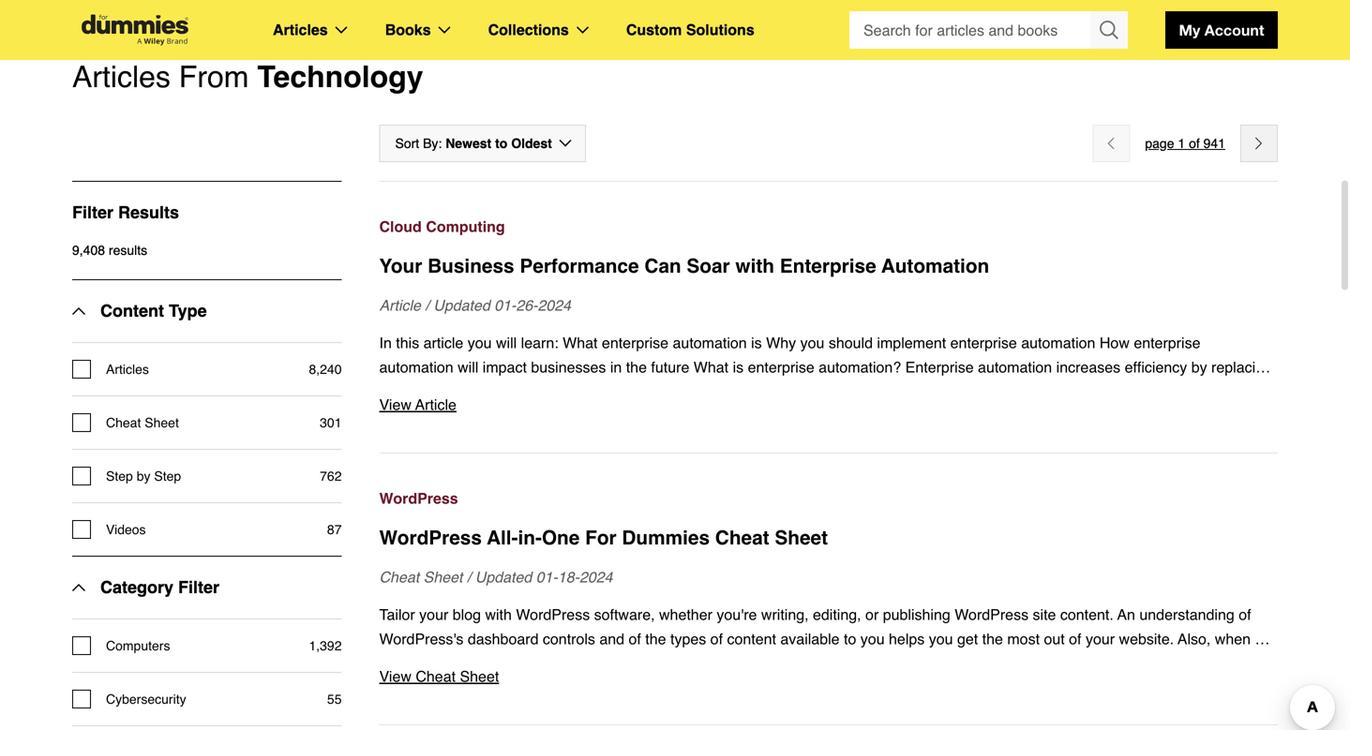 Task type: vqa. For each thing, say whether or not it's contained in the screenshot.
the leftmost /
yes



Task type: locate. For each thing, give the bounding box(es) containing it.
2 the from the left
[[982, 630, 1003, 648]]

0 vertical spatial /
[[425, 297, 429, 314]]

of up for
[[710, 630, 723, 648]]

category filter
[[100, 578, 219, 597]]

custom
[[626, 21, 682, 38]]

cheat down wordpress's
[[416, 668, 456, 685]]

1 vertical spatial /
[[467, 569, 471, 586]]

content
[[100, 301, 164, 321]]

articles left "open article categories" image
[[273, 21, 328, 38]]

results
[[118, 203, 179, 222]]

the up can
[[645, 630, 666, 648]]

group
[[850, 11, 1128, 49]]

of right the 1
[[1189, 136, 1200, 151]]

0 vertical spatial 01-
[[494, 297, 516, 314]]

content type button
[[72, 280, 207, 342]]

with right help
[[764, 655, 791, 672]]

0 horizontal spatial your
[[419, 606, 448, 623]]

2024 down performance on the top
[[538, 297, 571, 314]]

helps
[[889, 630, 925, 648]]

1 vertical spatial view
[[379, 668, 412, 685]]

help
[[732, 655, 760, 672]]

the right the get
[[982, 630, 1003, 648]]

2 vertical spatial articles
[[106, 362, 149, 377]]

step left by
[[106, 469, 133, 484]]

1 vertical spatial filter
[[178, 578, 219, 597]]

2 horizontal spatial you
[[929, 630, 953, 648]]

2024 down "for"
[[579, 569, 613, 586]]

articles up cheat sheet
[[106, 362, 149, 377]]

view inside tailor your blog with wordpress software, whether you're writing, editing, or publishing wordpress site content. an understanding of wordpress's dashboard controls and of the types of content available to you helps you get the most out of your website. also, when all else fails, it's good to know where you can turn to for help with wordpress. view cheat sheet
[[379, 668, 412, 685]]

sort by: newest to oldest
[[395, 136, 552, 151]]

1 horizontal spatial 01-
[[536, 569, 558, 586]]

article / updated 01-26-2024
[[379, 297, 571, 314]]

your up wordpress's
[[419, 606, 448, 623]]

computing
[[426, 218, 505, 235]]

1 horizontal spatial step
[[154, 469, 181, 484]]

you down and
[[606, 655, 631, 672]]

my account
[[1179, 21, 1264, 39]]

step right by
[[154, 469, 181, 484]]

you left the get
[[929, 630, 953, 648]]

tailor your blog with wordpress software, whether you're writing, editing, or publishing wordpress site content. an understanding of wordpress's dashboard controls and of the types of content available to you helps you get the most out of your website. also, when all else fails, it's good to know where you can turn to for help with wordpress. view cheat sheet
[[379, 606, 1270, 685]]

newest
[[446, 136, 492, 151]]

close this dialog image
[[1322, 654, 1341, 673]]

filter results
[[72, 203, 179, 222]]

0 horizontal spatial step
[[106, 469, 133, 484]]

9,408
[[72, 243, 105, 258]]

you down or
[[861, 630, 885, 648]]

sheet inside "wordpress all-in-one for dummies cheat sheet" link
[[775, 527, 828, 549]]

1 horizontal spatial your
[[1086, 630, 1115, 648]]

of
[[1189, 136, 1200, 151], [1239, 606, 1251, 623], [629, 630, 641, 648], [710, 630, 723, 648], [1069, 630, 1082, 648]]

0 horizontal spatial 2024
[[538, 297, 571, 314]]

01-
[[494, 297, 516, 314], [536, 569, 558, 586]]

9,408 results
[[72, 243, 147, 258]]

website.
[[1119, 630, 1174, 648]]

business
[[428, 255, 514, 277]]

wordpress all-in-one for dummies cheat sheet link
[[379, 524, 1278, 552]]

sheet up "blog"
[[423, 569, 463, 586]]

0 vertical spatial articles
[[273, 21, 328, 38]]

1 horizontal spatial filter
[[178, 578, 219, 597]]

writing,
[[761, 606, 809, 623]]

all
[[1255, 630, 1270, 648]]

page 1 of 941 button
[[1145, 132, 1225, 155]]

filter
[[72, 203, 113, 222], [178, 578, 219, 597]]

article
[[379, 297, 421, 314], [415, 396, 457, 413]]

your down content.
[[1086, 630, 1115, 648]]

your business performance can soar with enterprise automation
[[379, 255, 989, 277]]

/
[[425, 297, 429, 314], [467, 569, 471, 586]]

results
[[109, 243, 147, 258]]

editing,
[[813, 606, 861, 623]]

8,240
[[309, 362, 342, 377]]

articles
[[273, 21, 328, 38], [72, 59, 171, 94], [106, 362, 149, 377]]

content
[[727, 630, 776, 648]]

cloud
[[379, 218, 422, 235]]

2024
[[538, 297, 571, 314], [579, 569, 613, 586]]

55
[[327, 692, 342, 707]]

to down dashboard
[[506, 655, 518, 672]]

sort
[[395, 136, 419, 151]]

cheat
[[106, 415, 141, 430], [715, 527, 769, 549], [379, 569, 419, 586], [416, 668, 456, 685]]

it's
[[446, 655, 464, 672]]

collections
[[488, 21, 569, 38]]

1 horizontal spatial the
[[982, 630, 1003, 648]]

filter up 9,408 on the top
[[72, 203, 113, 222]]

sheet down wordpress link
[[775, 527, 828, 549]]

updated
[[433, 297, 490, 314], [475, 569, 532, 586]]

/ down business at the left of the page
[[425, 297, 429, 314]]

view article
[[379, 396, 457, 413]]

by:
[[423, 136, 442, 151]]

1 horizontal spatial 2024
[[579, 569, 613, 586]]

with up dashboard
[[485, 606, 512, 623]]

videos
[[106, 522, 146, 537]]

content.
[[1060, 606, 1114, 623]]

controls
[[543, 630, 595, 648]]

1 step from the left
[[106, 469, 133, 484]]

1 vertical spatial your
[[1086, 630, 1115, 648]]

0 vertical spatial your
[[419, 606, 448, 623]]

in-
[[518, 527, 542, 549]]

0 vertical spatial 2024
[[538, 297, 571, 314]]

01- down business at the left of the page
[[494, 297, 516, 314]]

01- down one
[[536, 569, 558, 586]]

0 horizontal spatial 01-
[[494, 297, 516, 314]]

2 vertical spatial with
[[764, 655, 791, 672]]

2 view from the top
[[379, 668, 412, 685]]

wordpress link
[[379, 486, 1278, 511]]

books
[[385, 21, 431, 38]]

cheat inside "wordpress all-in-one for dummies cheat sheet" link
[[715, 527, 769, 549]]

0 vertical spatial view
[[379, 396, 412, 413]]

0 horizontal spatial the
[[645, 630, 666, 648]]

sheet
[[145, 415, 179, 430], [775, 527, 828, 549], [423, 569, 463, 586], [460, 668, 499, 685]]

you're
[[717, 606, 757, 623]]

software,
[[594, 606, 655, 623]]

my account link
[[1165, 11, 1278, 49]]

types
[[670, 630, 706, 648]]

1 the from the left
[[645, 630, 666, 648]]

updated down business at the left of the page
[[433, 297, 490, 314]]

you
[[861, 630, 885, 648], [929, 630, 953, 648], [606, 655, 631, 672]]

or
[[865, 606, 879, 623]]

wordpress
[[379, 490, 458, 507], [379, 527, 482, 549], [516, 606, 590, 623], [955, 606, 1029, 623]]

updated down 'all-'
[[475, 569, 532, 586]]

1 vertical spatial updated
[[475, 569, 532, 586]]

sheet down dashboard
[[460, 668, 499, 685]]

with
[[736, 255, 775, 277], [485, 606, 512, 623], [764, 655, 791, 672]]

else
[[379, 655, 407, 672]]

articles for 8,240
[[106, 362, 149, 377]]

/ up "blog"
[[467, 569, 471, 586]]

open collections list image
[[576, 26, 589, 34]]

filter right category
[[178, 578, 219, 597]]

Search for articles and books text field
[[850, 11, 1092, 49]]

0 vertical spatial filter
[[72, 203, 113, 222]]

fails,
[[411, 655, 442, 672]]

0 horizontal spatial filter
[[72, 203, 113, 222]]

1 vertical spatial with
[[485, 606, 512, 623]]

the
[[645, 630, 666, 648], [982, 630, 1003, 648]]

0 horizontal spatial you
[[606, 655, 631, 672]]

technology
[[257, 59, 423, 94]]

cheat right dummies
[[715, 527, 769, 549]]

page
[[1145, 136, 1174, 151]]

articles down logo
[[72, 59, 171, 94]]

with right soar
[[736, 255, 775, 277]]

1 vertical spatial articles
[[72, 59, 171, 94]]

whether
[[659, 606, 713, 623]]

for
[[710, 655, 727, 672]]

view article link
[[379, 393, 1278, 417]]

articles for books
[[273, 21, 328, 38]]



Task type: describe. For each thing, give the bounding box(es) containing it.
301
[[320, 415, 342, 430]]

where
[[561, 655, 602, 672]]

to down editing, at bottom right
[[844, 630, 856, 648]]

blog
[[453, 606, 481, 623]]

account
[[1205, 21, 1264, 39]]

type
[[169, 301, 207, 321]]

from
[[179, 59, 249, 94]]

1 vertical spatial 2024
[[579, 569, 613, 586]]

solutions
[[686, 21, 755, 38]]

1 vertical spatial article
[[415, 396, 457, 413]]

dashboard
[[468, 630, 539, 648]]

when
[[1215, 630, 1251, 648]]

by
[[137, 469, 150, 484]]

can
[[644, 255, 681, 277]]

of inside button
[[1189, 136, 1200, 151]]

cybersecurity
[[106, 692, 186, 707]]

also,
[[1178, 630, 1211, 648]]

custom solutions
[[626, 21, 755, 38]]

soar
[[687, 255, 730, 277]]

wordpress.
[[795, 655, 873, 672]]

logo image
[[72, 15, 198, 45]]

1 vertical spatial 01-
[[536, 569, 558, 586]]

my
[[1179, 21, 1200, 39]]

cheat up "tailor" at bottom
[[379, 569, 419, 586]]

page 1 of 941
[[1145, 136, 1225, 151]]

cheat sheet / updated 01-18-2024
[[379, 569, 613, 586]]

publishing
[[883, 606, 951, 623]]

most
[[1007, 630, 1040, 648]]

sheet up step by step
[[145, 415, 179, 430]]

turn
[[663, 655, 689, 672]]

of right the out
[[1069, 630, 1082, 648]]

sheet inside tailor your blog with wordpress software, whether you're writing, editing, or publishing wordpress site content. an understanding of wordpress's dashboard controls and of the types of content available to you helps you get the most out of your website. also, when all else fails, it's good to know where you can turn to for help with wordpress. view cheat sheet
[[460, 668, 499, 685]]

your
[[379, 255, 422, 277]]

out
[[1044, 630, 1065, 648]]

category filter button
[[72, 557, 219, 619]]

87
[[327, 522, 342, 537]]

1 view from the top
[[379, 396, 412, 413]]

articles from technology
[[72, 59, 423, 94]]

cheat inside tailor your blog with wordpress software, whether you're writing, editing, or publishing wordpress site content. an understanding of wordpress's dashboard controls and of the types of content available to you helps you get the most out of your website. also, when all else fails, it's good to know where you can turn to for help with wordpress. view cheat sheet
[[416, 668, 456, 685]]

category
[[100, 578, 173, 597]]

wordpress's
[[379, 630, 464, 648]]

0 vertical spatial updated
[[433, 297, 490, 314]]

26-
[[516, 297, 538, 314]]

for
[[585, 527, 617, 549]]

to left for
[[693, 655, 706, 672]]

1
[[1178, 136, 1185, 151]]

0 vertical spatial with
[[736, 255, 775, 277]]

your business performance can soar with enterprise automation link
[[379, 252, 1278, 280]]

available
[[780, 630, 840, 648]]

0 horizontal spatial /
[[425, 297, 429, 314]]

view cheat sheet link
[[379, 665, 1278, 689]]

good
[[468, 655, 501, 672]]

open article categories image
[[335, 26, 348, 34]]

941
[[1204, 136, 1225, 151]]

1 horizontal spatial you
[[861, 630, 885, 648]]

of right and
[[629, 630, 641, 648]]

cheat up by
[[106, 415, 141, 430]]

understanding
[[1140, 606, 1235, 623]]

custom solutions link
[[626, 18, 755, 42]]

enterprise
[[780, 255, 876, 277]]

an
[[1117, 606, 1135, 623]]

computers
[[106, 638, 170, 653]]

wordpress all-in-one for dummies cheat sheet
[[379, 527, 828, 549]]

cheat sheet
[[106, 415, 179, 430]]

one
[[542, 527, 580, 549]]

762
[[320, 469, 342, 484]]

filter inside dropdown button
[[178, 578, 219, 597]]

site
[[1033, 606, 1056, 623]]

performance
[[520, 255, 639, 277]]

2 step from the left
[[154, 469, 181, 484]]

step by step
[[106, 469, 181, 484]]

dummies
[[622, 527, 710, 549]]

0 vertical spatial article
[[379, 297, 421, 314]]

tailor
[[379, 606, 415, 623]]

of up when
[[1239, 606, 1251, 623]]

oldest
[[511, 136, 552, 151]]

content type
[[100, 301, 207, 321]]

automation
[[881, 255, 989, 277]]

cloud computing link
[[379, 215, 1278, 239]]

and
[[600, 630, 625, 648]]

to left the oldest
[[495, 136, 508, 151]]

get
[[957, 630, 978, 648]]

18-
[[558, 569, 579, 586]]

know
[[522, 655, 557, 672]]

open book categories image
[[438, 26, 451, 34]]

1 horizontal spatial /
[[467, 569, 471, 586]]

1,392
[[309, 638, 342, 653]]



